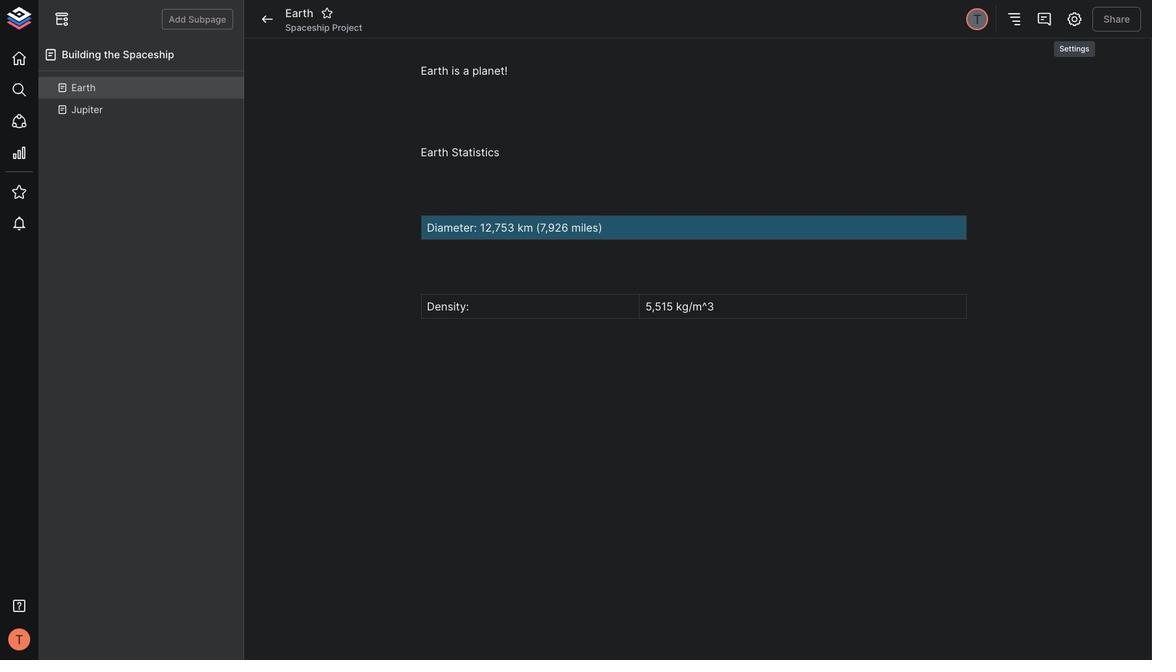 Task type: locate. For each thing, give the bounding box(es) containing it.
settings image
[[1067, 11, 1083, 27]]

comments image
[[1037, 11, 1053, 27]]

tooltip
[[1053, 32, 1097, 59]]

favorite image
[[321, 7, 334, 19]]

hide wiki image
[[54, 11, 70, 27]]



Task type: describe. For each thing, give the bounding box(es) containing it.
go back image
[[259, 11, 276, 27]]

table of contents image
[[1007, 11, 1023, 27]]



Task type: vqa. For each thing, say whether or not it's contained in the screenshot.
settings icon
yes



